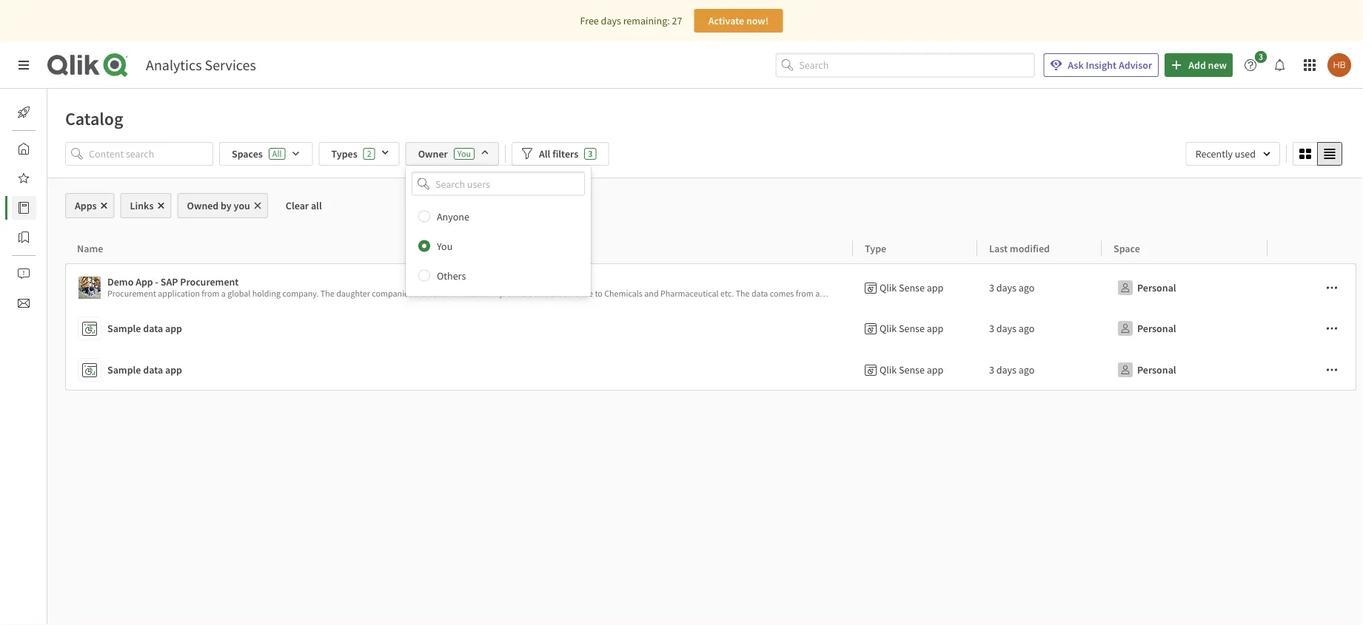 Task type: locate. For each thing, give the bounding box(es) containing it.
automotive
[[551, 288, 593, 300]]

procurement
[[180, 276, 239, 289], [107, 288, 156, 300]]

navigation pane element
[[0, 95, 80, 322]]

sap
[[161, 276, 178, 289], [822, 288, 837, 300]]

etc.
[[721, 288, 734, 300]]

1 horizontal spatial a
[[816, 288, 820, 300]]

qlik sense app for second sample data app button from the bottom of the page
[[880, 322, 944, 336]]

0 vertical spatial sample
[[107, 322, 141, 336]]

2 a from the left
[[816, 288, 820, 300]]

0 vertical spatial 3 days ago
[[990, 282, 1035, 295]]

0 vertical spatial 3 days ago button
[[990, 276, 1035, 300]]

1 sample data app from the top
[[107, 322, 182, 336]]

2 vertical spatial data
[[143, 364, 163, 377]]

1 vertical spatial catalog
[[47, 201, 80, 215]]

1 personal cell from the top
[[1102, 264, 1268, 308]]

personal cell for third cell from the bottom of the page
[[1102, 264, 1268, 308]]

1 sample data app button from the top
[[78, 314, 847, 344]]

sample data app button
[[78, 314, 847, 344], [78, 356, 847, 385]]

3 days ago
[[990, 282, 1035, 295], [990, 322, 1035, 336], [990, 364, 1035, 377]]

3 personal from the top
[[1138, 364, 1177, 377]]

2 qlik sense app cell from the top
[[853, 308, 978, 350]]

ago for first 3 days ago button from the top
[[1019, 282, 1035, 295]]

2 3 days ago from the top
[[990, 322, 1035, 336]]

3 qlik sense app cell from the top
[[853, 350, 978, 391]]

3 3 days ago cell from the top
[[978, 350, 1102, 391]]

2 vertical spatial ago
[[1019, 364, 1035, 377]]

all left filters
[[539, 147, 551, 161]]

from right comes
[[796, 288, 814, 300]]

2 vertical spatial personal
[[1138, 364, 1177, 377]]

1 vertical spatial you
[[437, 240, 453, 253]]

1 3 days ago button from the top
[[990, 276, 1035, 300]]

1 vertical spatial qlik sense app
[[880, 322, 944, 336]]

3 qlik from the top
[[880, 364, 897, 377]]

from left global
[[202, 288, 220, 300]]

alerts image
[[18, 268, 30, 280]]

1 sample from the top
[[107, 322, 141, 336]]

the
[[321, 288, 335, 300], [736, 288, 750, 300]]

and right chemicals on the left of page
[[645, 288, 659, 300]]

and
[[535, 288, 549, 300], [645, 288, 659, 300]]

1 horizontal spatial from
[[796, 288, 814, 300]]

subscriptions image
[[18, 298, 30, 310]]

days
[[601, 14, 621, 27], [997, 282, 1017, 295], [997, 322, 1017, 336], [997, 364, 1017, 377]]

personal cell for second sample data app button from the top cell
[[1102, 350, 1268, 391]]

2 vertical spatial personal button
[[1114, 359, 1180, 382]]

1 horizontal spatial all
[[539, 147, 551, 161]]

2 personal from the top
[[1138, 322, 1177, 336]]

1 vertical spatial sample data app
[[107, 364, 182, 377]]

from
[[202, 288, 220, 300], [796, 288, 814, 300]]

more actions image for cell for second sample data app button from the bottom of the page
[[1327, 323, 1339, 335]]

all for all
[[273, 148, 282, 160]]

1 vertical spatial qlik
[[880, 322, 897, 336]]

company.
[[283, 288, 319, 300]]

all for all filters
[[539, 147, 551, 161]]

howard brown image
[[1328, 53, 1352, 77]]

1 more actions image from the top
[[1327, 323, 1339, 335]]

you right owner
[[458, 148, 471, 160]]

0 vertical spatial sample data app button
[[78, 314, 847, 344]]

0 vertical spatial personal button
[[1114, 276, 1180, 300]]

1 ago from the top
[[1019, 282, 1035, 295]]

1 vertical spatial sample data app button
[[78, 356, 847, 385]]

to
[[595, 288, 603, 300]]

a left the bw
[[816, 288, 820, 300]]

2
[[367, 148, 372, 160]]

0 vertical spatial data
[[752, 288, 768, 300]]

2 vertical spatial qlik
[[880, 364, 897, 377]]

1 vertical spatial sense
[[899, 322, 925, 336]]

0 vertical spatial qlik
[[880, 282, 897, 295]]

links button
[[120, 193, 171, 219]]

0 vertical spatial ago
[[1019, 282, 1035, 295]]

companies
[[372, 288, 413, 300]]

0 vertical spatial you
[[458, 148, 471, 160]]

3 cell from the top
[[1268, 350, 1358, 391]]

2 cell from the top
[[1268, 308, 1358, 350]]

0 horizontal spatial the
[[321, 288, 335, 300]]

analytics
[[146, 56, 202, 74]]

2 vertical spatial qlik sense app
[[880, 364, 944, 377]]

sap left the bw
[[822, 288, 837, 300]]

3 personal cell from the top
[[1102, 350, 1268, 391]]

qlik sense app image
[[79, 277, 101, 299]]

data for second sample data app button from the bottom of the page
[[143, 322, 163, 336]]

catalog
[[65, 107, 123, 130], [47, 201, 80, 215]]

data
[[752, 288, 768, 300], [143, 322, 163, 336], [143, 364, 163, 377]]

others
[[437, 269, 466, 283]]

a
[[221, 288, 226, 300], [816, 288, 820, 300]]

procurement right -
[[180, 276, 239, 289]]

2 sample data app button from the top
[[78, 356, 847, 385]]

filters
[[553, 147, 579, 161]]

sap right -
[[161, 276, 178, 289]]

all right spaces
[[273, 148, 282, 160]]

recently used
[[1196, 147, 1256, 161]]

1 vertical spatial personal button
[[1114, 317, 1180, 341]]

3 days ago cell for second sample data app button from the bottom of the page
[[978, 308, 1102, 350]]

0 vertical spatial qlik sense app
[[880, 282, 944, 295]]

sample
[[107, 322, 141, 336], [107, 364, 141, 377]]

you up others on the left top of page
[[437, 240, 453, 253]]

qlik sense app cell
[[853, 264, 978, 308], [853, 308, 978, 350], [853, 350, 978, 391]]

0 vertical spatial personal
[[1138, 282, 1177, 295]]

activate now! link
[[694, 9, 783, 33]]

None field
[[406, 172, 591, 196]]

2 3 days ago button from the top
[[990, 317, 1035, 341]]

system.
[[852, 288, 881, 300]]

3
[[1259, 51, 1264, 63], [588, 148, 593, 160], [990, 282, 995, 295], [990, 322, 995, 336], [990, 364, 995, 377]]

personal button
[[1114, 276, 1180, 300], [1114, 317, 1180, 341], [1114, 359, 1180, 382]]

1 qlik from the top
[[880, 282, 897, 295]]

qlik sense app
[[880, 282, 944, 295], [880, 322, 944, 336], [880, 364, 944, 377]]

filters region
[[47, 139, 1364, 297]]

2 sample data app from the top
[[107, 364, 182, 377]]

3 days ago cell
[[978, 264, 1102, 308], [978, 308, 1102, 350], [978, 350, 1102, 391]]

Recently used field
[[1187, 142, 1281, 166]]

modified
[[1010, 242, 1050, 255]]

qlik sense app cell for second sample data app button from the bottom of the page
[[853, 308, 978, 350]]

open sidebar menu image
[[18, 59, 30, 71]]

2 vertical spatial 3 days ago
[[990, 364, 1035, 377]]

advisor
[[1119, 59, 1153, 72]]

insight
[[1086, 59, 1117, 72]]

free days remaining: 27
[[580, 14, 683, 27]]

3 personal button from the top
[[1114, 359, 1180, 382]]

1 vertical spatial more actions image
[[1327, 364, 1339, 376]]

all
[[539, 147, 551, 161], [273, 148, 282, 160]]

3 inside filters region
[[588, 148, 593, 160]]

catalog up the name
[[47, 201, 80, 215]]

used
[[1236, 147, 1256, 161]]

3 ago from the top
[[1019, 364, 1035, 377]]

personal
[[1138, 282, 1177, 295], [1138, 322, 1177, 336], [1138, 364, 1177, 377]]

1 horizontal spatial and
[[645, 288, 659, 300]]

application
[[158, 288, 200, 300]]

2 qlik sense app from the top
[[880, 322, 944, 336]]

app
[[927, 282, 944, 295], [165, 322, 182, 336], [927, 322, 944, 336], [165, 364, 182, 377], [927, 364, 944, 377]]

analytics services
[[146, 56, 256, 74]]

new
[[1209, 59, 1228, 72]]

3 for 3rd 'qlik sense app' cell from the bottom of the page
[[990, 282, 995, 295]]

personal cell
[[1102, 264, 1268, 308], [1102, 308, 1268, 350], [1102, 350, 1268, 391]]

0 horizontal spatial you
[[437, 240, 453, 253]]

types
[[332, 147, 358, 161]]

qlik
[[880, 282, 897, 295], [880, 322, 897, 336], [880, 364, 897, 377]]

you
[[458, 148, 471, 160], [437, 240, 453, 253]]

0 horizontal spatial a
[[221, 288, 226, 300]]

and right products
[[535, 288, 549, 300]]

personal for 3 days ago cell for second sample data app button from the bottom of the page
[[1138, 322, 1177, 336]]

3 days ago button for second sample data app button from the top
[[990, 359, 1035, 382]]

0 vertical spatial sense
[[899, 282, 925, 295]]

Content search text field
[[89, 142, 213, 166]]

catalog inside catalog "link"
[[47, 201, 80, 215]]

2 the from the left
[[736, 288, 750, 300]]

apps
[[75, 199, 97, 213]]

products
[[500, 288, 533, 300]]

owned by you
[[187, 199, 250, 213]]

3 3 days ago from the top
[[990, 364, 1035, 377]]

cell
[[1268, 264, 1358, 308], [1268, 308, 1358, 350], [1268, 350, 1358, 391]]

3 qlik sense app from the top
[[880, 364, 944, 377]]

3 for second sample data app button from the top's 'qlik sense app' cell
[[990, 364, 995, 377]]

all
[[311, 199, 322, 213]]

0 horizontal spatial and
[[535, 288, 549, 300]]

0 vertical spatial more actions image
[[1327, 323, 1339, 335]]

catalog link
[[12, 196, 80, 220]]

1 horizontal spatial the
[[736, 288, 750, 300]]

electronic
[[461, 288, 498, 300]]

1 cell from the top
[[1268, 264, 1358, 308]]

1 vertical spatial 3 days ago
[[990, 322, 1035, 336]]

the right etc.
[[736, 288, 750, 300]]

activate now!
[[709, 14, 769, 27]]

1 vertical spatial personal
[[1138, 322, 1177, 336]]

sense
[[899, 282, 925, 295], [899, 322, 925, 336], [899, 364, 925, 377]]

3 button
[[1239, 51, 1272, 77]]

3 3 days ago button from the top
[[990, 359, 1035, 382]]

cell for second sample data app button from the top
[[1268, 350, 1358, 391]]

ago
[[1019, 282, 1035, 295], [1019, 322, 1035, 336], [1019, 364, 1035, 377]]

1 vertical spatial sample
[[107, 364, 141, 377]]

3 days ago button
[[990, 276, 1035, 300], [990, 317, 1035, 341], [990, 359, 1035, 382]]

free
[[580, 14, 599, 27]]

sample data app
[[107, 322, 182, 336], [107, 364, 182, 377]]

3 days ago button for second sample data app button from the bottom of the page
[[990, 317, 1035, 341]]

2 vertical spatial sense
[[899, 364, 925, 377]]

ago for 3 days ago button for second sample data app button from the bottom of the page
[[1019, 322, 1035, 336]]

2 personal cell from the top
[[1102, 308, 1268, 350]]

procurement right qlik sense app icon
[[107, 288, 156, 300]]

1 qlik sense app cell from the top
[[853, 264, 978, 308]]

0 horizontal spatial from
[[202, 288, 220, 300]]

2 personal button from the top
[[1114, 317, 1180, 341]]

0 vertical spatial sample data app
[[107, 322, 182, 336]]

3 inside dropdown button
[[1259, 51, 1264, 63]]

0 horizontal spatial all
[[273, 148, 282, 160]]

demo app - sap procurement procurement application from a global holding company. the daughter companies are active in electronic products and automotive to chemicals and pharmaceutical etc. the data comes from a sap bw system.
[[107, 276, 881, 300]]

now!
[[747, 14, 769, 27]]

the left daughter
[[321, 288, 335, 300]]

2 more actions image from the top
[[1327, 364, 1339, 376]]

1 vertical spatial 3 days ago button
[[990, 317, 1035, 341]]

2 vertical spatial 3 days ago button
[[990, 359, 1035, 382]]

switch view group
[[1293, 142, 1343, 166]]

1 vertical spatial data
[[143, 322, 163, 336]]

2 3 days ago cell from the top
[[978, 308, 1102, 350]]

a left global
[[221, 288, 226, 300]]

home
[[47, 142, 74, 156]]

0 vertical spatial catalog
[[65, 107, 123, 130]]

more actions image
[[1327, 323, 1339, 335], [1327, 364, 1339, 376]]

owned by you button
[[177, 193, 268, 219]]

catalog up the home
[[65, 107, 123, 130]]

27
[[672, 14, 683, 27]]

1 vertical spatial ago
[[1019, 322, 1035, 336]]

1 personal button from the top
[[1114, 276, 1180, 300]]

2 sample from the top
[[107, 364, 141, 377]]

1 personal from the top
[[1138, 282, 1177, 295]]

alerts
[[47, 267, 72, 281]]

spaces
[[232, 147, 263, 161]]

getting started image
[[18, 107, 30, 119]]

you
[[234, 199, 250, 213]]

2 ago from the top
[[1019, 322, 1035, 336]]



Task type: describe. For each thing, give the bounding box(es) containing it.
clear all
[[286, 199, 322, 213]]

0 horizontal spatial sap
[[161, 276, 178, 289]]

analytics services element
[[146, 56, 256, 74]]

3 days ago for second sample data app button from the top
[[990, 364, 1035, 377]]

name
[[77, 242, 103, 255]]

recently
[[1196, 147, 1233, 161]]

1 from from the left
[[202, 288, 220, 300]]

comes
[[770, 288, 794, 300]]

owner option group
[[406, 202, 591, 291]]

personal button for second sample data app button from the top's 3 days ago cell
[[1114, 359, 1180, 382]]

personal for 1st 3 days ago cell from the top
[[1138, 282, 1177, 295]]

ask
[[1068, 59, 1084, 72]]

2 and from the left
[[645, 288, 659, 300]]

sample data app for second sample data app button from the bottom of the page
[[107, 322, 182, 336]]

app for first 3 days ago button from the top
[[927, 282, 944, 295]]

you inside owner option group
[[437, 240, 453, 253]]

-
[[155, 276, 159, 289]]

more actions image for second sample data app button from the top cell
[[1327, 364, 1339, 376]]

personal cell for cell for second sample data app button from the bottom of the page
[[1102, 308, 1268, 350]]

1 the from the left
[[321, 288, 335, 300]]

1 horizontal spatial sap
[[822, 288, 837, 300]]

sample data app for second sample data app button from the top
[[107, 364, 182, 377]]

ask insight advisor
[[1068, 59, 1153, 72]]

daughter
[[336, 288, 370, 300]]

add new button
[[1165, 53, 1233, 77]]

app for 3 days ago button for second sample data app button from the bottom of the page
[[927, 322, 944, 336]]

alerts link
[[12, 262, 72, 286]]

clear all button
[[274, 193, 334, 219]]

add new
[[1189, 59, 1228, 72]]

1 and from the left
[[535, 288, 549, 300]]

3 days ago cell for second sample data app button from the top
[[978, 350, 1102, 391]]

app
[[136, 276, 153, 289]]

searchbar element
[[776, 53, 1035, 77]]

personal button for 3 days ago cell for second sample data app button from the bottom of the page
[[1114, 317, 1180, 341]]

1 horizontal spatial procurement
[[180, 276, 239, 289]]

data inside demo app - sap procurement procurement application from a global holding company. the daughter companies are active in electronic products and automotive to chemicals and pharmaceutical etc. the data comes from a sap bw system.
[[752, 288, 768, 300]]

qlik sense app for second sample data app button from the top
[[880, 364, 944, 377]]

ago for 3 days ago button associated with second sample data app button from the top
[[1019, 364, 1035, 377]]

bw
[[838, 288, 851, 300]]

1 sense from the top
[[899, 282, 925, 295]]

1 a from the left
[[221, 288, 226, 300]]

home link
[[12, 137, 74, 161]]

space
[[1114, 242, 1141, 255]]

2 sense from the top
[[899, 322, 925, 336]]

Search text field
[[800, 53, 1035, 77]]

global
[[228, 288, 251, 300]]

active
[[428, 288, 450, 300]]

0 horizontal spatial procurement
[[107, 288, 156, 300]]

1 horizontal spatial you
[[458, 148, 471, 160]]

1 3 days ago cell from the top
[[978, 264, 1102, 308]]

2 from from the left
[[796, 288, 814, 300]]

cell for second sample data app button from the bottom of the page
[[1268, 308, 1358, 350]]

3 days ago for second sample data app button from the bottom of the page
[[990, 322, 1035, 336]]

owned
[[187, 199, 219, 213]]

in
[[452, 288, 459, 300]]

pharmaceutical
[[661, 288, 719, 300]]

1 3 days ago from the top
[[990, 282, 1035, 295]]

3 for 'qlik sense app' cell associated with second sample data app button from the bottom of the page
[[990, 322, 995, 336]]

demo
[[107, 276, 134, 289]]

more actions image
[[1327, 282, 1339, 294]]

type
[[865, 242, 887, 255]]

2 qlik from the top
[[880, 322, 897, 336]]

ask insight advisor button
[[1044, 53, 1159, 77]]

holding
[[252, 288, 281, 300]]

add
[[1189, 59, 1207, 72]]

remaining:
[[623, 14, 670, 27]]

collections image
[[18, 232, 30, 244]]

all filters
[[539, 147, 579, 161]]

chemicals
[[605, 288, 643, 300]]

data for second sample data app button from the top
[[143, 364, 163, 377]]

Search users text field
[[433, 172, 567, 196]]

qlik sense app cell for second sample data app button from the top
[[853, 350, 978, 391]]

links
[[130, 199, 154, 213]]

by
[[221, 199, 232, 213]]

last
[[990, 242, 1008, 255]]

services
[[205, 56, 256, 74]]

personal button for 1st 3 days ago cell from the top
[[1114, 276, 1180, 300]]

days for second sample data app button from the top's 3 days ago cell
[[997, 364, 1017, 377]]

last modified
[[990, 242, 1050, 255]]

apps button
[[65, 193, 115, 219]]

sample for second sample data app button from the top
[[107, 364, 141, 377]]

activate
[[709, 14, 745, 27]]

favorites image
[[18, 173, 30, 184]]

are
[[414, 288, 426, 300]]

days for 3 days ago cell for second sample data app button from the bottom of the page
[[997, 322, 1017, 336]]

clear
[[286, 199, 309, 213]]

sample for second sample data app button from the bottom of the page
[[107, 322, 141, 336]]

3 sense from the top
[[899, 364, 925, 377]]

app for 3 days ago button associated with second sample data app button from the top
[[927, 364, 944, 377]]

anyone
[[437, 210, 470, 223]]

1 qlik sense app from the top
[[880, 282, 944, 295]]

days for 1st 3 days ago cell from the top
[[997, 282, 1017, 295]]

personal for second sample data app button from the top's 3 days ago cell
[[1138, 364, 1177, 377]]

owner
[[418, 147, 448, 161]]



Task type: vqa. For each thing, say whether or not it's contained in the screenshot.
Notes
no



